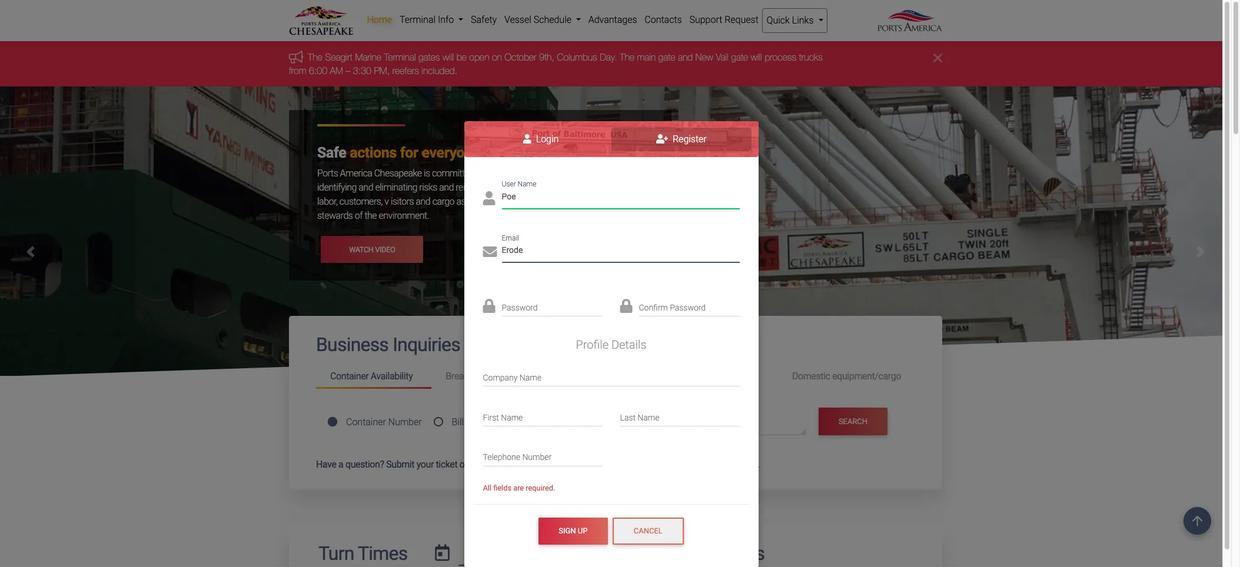 Task type: vqa. For each thing, say whether or not it's contained in the screenshot.
right Export
no



Task type: describe. For each thing, give the bounding box(es) containing it.
truck
[[614, 543, 658, 566]]

user image inside "login" link
[[523, 134, 532, 144]]

columbus
[[557, 52, 598, 63]]

employees,
[[591, 182, 635, 193]]

1 password from the left
[[502, 303, 538, 312]]

enter container numbers
[[625, 417, 729, 428]]

well
[[468, 196, 483, 207]]

cancel
[[634, 527, 663, 536]]

stewards
[[317, 210, 353, 222]]

1 vertical spatial request
[[608, 460, 641, 471]]

for
[[400, 144, 419, 161]]

0 horizontal spatial support
[[573, 460, 606, 471]]

question?
[[346, 460, 384, 471]]

safety image
[[0, 87, 1232, 568]]

bill
[[452, 417, 464, 428]]

daily
[[572, 543, 610, 566]]

seagirt
[[325, 52, 353, 63]]

and up cargo
[[439, 182, 454, 193]]

and down risks
[[416, 196, 431, 207]]

pm,
[[374, 65, 390, 76]]

ports
[[317, 168, 338, 179]]

safe actions for everyone
[[317, 144, 481, 161]]

1 the from the left
[[308, 52, 323, 63]]

required.
[[526, 484, 556, 493]]

envelope image
[[483, 245, 497, 259]]

profile details
[[576, 338, 647, 352]]

vail
[[716, 52, 729, 63]]

page
[[643, 460, 663, 471]]

first name
[[483, 413, 523, 423]]

contacts link
[[641, 8, 686, 32]]

video
[[375, 245, 395, 254]]

transactions
[[662, 543, 765, 566]]

sign
[[559, 527, 576, 536]]

enter
[[625, 417, 646, 428]]

all fields are required.
[[483, 484, 556, 493]]

environment.
[[379, 210, 429, 222]]

marine
[[355, 52, 382, 63]]

isitors
[[391, 196, 414, 207]]

details
[[612, 338, 647, 352]]

contacts
[[645, 14, 682, 25]]

and up customers,
[[359, 182, 373, 193]]

container for container number
[[346, 417, 386, 428]]

0 vertical spatial support
[[690, 14, 723, 25]]

immediate
[[697, 460, 739, 471]]

1 vertical spatial on
[[486, 460, 496, 471]]

labor,
[[317, 196, 338, 207]]

harm.
[[505, 168, 527, 179]]

of
[[466, 417, 476, 428]]

last
[[620, 413, 636, 423]]

is
[[424, 168, 430, 179]]

the seagirt marine terminal gates will be open on october 9th, columbus day. the main gate and new vail gate will process trucks from 6:00 am – 3:30 pm, reefers included. link
[[289, 52, 823, 76]]

up
[[578, 527, 588, 536]]

watch video link
[[321, 236, 424, 264]]

open
[[470, 52, 490, 63]]

cancel button
[[613, 518, 684, 545]]

safety
[[471, 14, 497, 25]]

protect
[[562, 182, 589, 193]]

of
[[355, 210, 363, 222]]

safe
[[317, 144, 346, 161]]

support request link
[[686, 8, 763, 32]]

company
[[483, 373, 518, 383]]

equipment/cargo
[[833, 371, 902, 382]]

times
[[358, 543, 408, 566]]

number for telephone number
[[523, 453, 552, 463]]

safety link
[[467, 8, 501, 32]]

container for container availability
[[330, 371, 369, 382]]

domestic equipment/cargo link
[[778, 366, 916, 388]]

am
[[330, 65, 343, 76]]

company name
[[483, 373, 542, 383]]

turn
[[319, 543, 354, 566]]

ticket
[[436, 460, 458, 471]]

online
[[460, 460, 484, 471]]

name for company name
[[520, 373, 542, 383]]

container right the enter
[[649, 417, 689, 428]]

october
[[505, 52, 537, 63]]

main content containing business inquiries
[[280, 316, 952, 568]]

9th,
[[539, 52, 555, 63]]

breakbulk
[[446, 371, 485, 382]]

day.
[[600, 52, 618, 63]]

safe
[[499, 182, 515, 193]]

Telephone Number text field
[[483, 446, 603, 467]]

1 horizontal spatial request
[[725, 14, 759, 25]]

turn times
[[319, 543, 408, 566]]

daily truck transactions
[[572, 543, 765, 566]]

1 gate from the left
[[659, 52, 676, 63]]

dedicated
[[558, 168, 596, 179]]

cargo
[[433, 196, 455, 207]]

Enter Container Numbers text field
[[625, 416, 807, 436]]

customers,
[[340, 196, 383, 207]]

container number
[[346, 417, 422, 428]]

to up "obligation"
[[552, 182, 560, 193]]

breakbulk availability link
[[432, 366, 547, 388]]

confirm password
[[639, 303, 706, 312]]

process
[[765, 52, 797, 63]]

tab list containing login
[[464, 121, 759, 157]]

business
[[316, 334, 389, 356]]

are inside ports america chesapeake is committed to zero harm. we are dedicated to identifying and                         eliminating risks and reinforcing safe behavior to protect employees, labor, customers, v                         isitors and cargo as well as to honor our obligation to being good stewards of the environment.
[[544, 168, 556, 179]]

availability for breakbulk availability
[[487, 371, 529, 382]]

sign up
[[559, 527, 588, 536]]

telephone number
[[483, 453, 552, 463]]

v
[[385, 196, 389, 207]]

bullhorn image
[[289, 51, 308, 63]]

Last Name text field
[[620, 406, 740, 427]]

gates
[[419, 52, 440, 63]]



Task type: locate. For each thing, give the bounding box(es) containing it.
are right the fields
[[514, 484, 524, 493]]

advantages link
[[585, 8, 641, 32]]

last name
[[620, 413, 660, 423]]

1 horizontal spatial user image
[[523, 134, 532, 144]]

gate right vail
[[732, 52, 749, 63]]

user image
[[523, 134, 532, 144], [483, 191, 496, 205]]

password right lock image
[[502, 303, 538, 312]]

business inquiries
[[316, 334, 460, 356]]

6:00
[[309, 65, 327, 76]]

and left new at the top of page
[[678, 52, 693, 63]]

0 horizontal spatial password
[[502, 303, 538, 312]]

numbers
[[691, 417, 729, 428]]

support
[[690, 14, 723, 25], [573, 460, 606, 471]]

good
[[617, 196, 637, 207]]

sign up button
[[539, 518, 608, 545]]

request up vail
[[725, 14, 759, 25]]

to left being
[[585, 196, 592, 207]]

and
[[678, 52, 693, 63], [359, 182, 373, 193], [439, 182, 454, 193], [416, 196, 431, 207], [665, 460, 680, 471]]

0 vertical spatial request
[[725, 14, 759, 25]]

profile
[[576, 338, 609, 352]]

watch video
[[349, 245, 395, 254]]

the up 6:00
[[308, 52, 323, 63]]

Company Name text field
[[483, 366, 740, 387]]

2 the from the left
[[620, 52, 635, 63]]

2 password from the left
[[670, 303, 706, 312]]

container down business
[[330, 371, 369, 382]]

will
[[443, 52, 454, 63], [751, 52, 763, 63]]

new
[[696, 52, 714, 63]]

1 vertical spatial our
[[498, 460, 511, 471]]

will left process
[[751, 52, 763, 63]]

obligation
[[545, 196, 583, 207]]

included.
[[422, 65, 458, 76]]

1 vertical spatial are
[[514, 484, 524, 493]]

1 availability from the left
[[371, 371, 413, 382]]

home
[[367, 14, 392, 25]]

0 vertical spatial on
[[492, 52, 502, 63]]

on right online
[[486, 460, 496, 471]]

register link
[[612, 128, 752, 151]]

name for first name
[[501, 413, 523, 423]]

to left zero
[[477, 168, 484, 179]]

as left well
[[457, 196, 466, 207]]

0 vertical spatial our
[[530, 196, 543, 207]]

to down 'safe'
[[496, 196, 504, 207]]

1 horizontal spatial availability
[[487, 371, 529, 382]]

name for last name
[[638, 413, 660, 423]]

0 horizontal spatial will
[[443, 52, 454, 63]]

1 horizontal spatial will
[[751, 52, 763, 63]]

2 will from the left
[[751, 52, 763, 63]]

and inside main content
[[665, 460, 680, 471]]

as right well
[[485, 196, 494, 207]]

fields
[[494, 484, 512, 493]]

bill of lading
[[452, 417, 506, 428]]

watch
[[349, 245, 374, 254]]

container availability
[[330, 371, 413, 382]]

None text field
[[502, 188, 740, 209]]

user image right well
[[483, 191, 496, 205]]

0 horizontal spatial the
[[308, 52, 323, 63]]

availability down business inquiries
[[371, 371, 413, 382]]

our left new
[[498, 460, 511, 471]]

our inside ports america chesapeake is committed to zero harm. we are dedicated to identifying and                         eliminating risks and reinforcing safe behavior to protect employees, labor, customers, v                         isitors and cargo as well as to honor our obligation to being good stewards of the environment.
[[530, 196, 543, 207]]

container up question?
[[346, 417, 386, 428]]

being
[[594, 196, 615, 207]]

support request
[[690, 14, 759, 25]]

zero
[[486, 168, 503, 179]]

america
[[340, 168, 372, 179]]

1 horizontal spatial gate
[[732, 52, 749, 63]]

Password password field
[[502, 296, 603, 317]]

0 horizontal spatial availability
[[371, 371, 413, 382]]

0 horizontal spatial request
[[608, 460, 641, 471]]

lock image
[[620, 299, 633, 313]]

name right company
[[520, 373, 542, 383]]

main content
[[280, 316, 952, 568]]

tab list
[[464, 121, 759, 157]]

a
[[339, 460, 344, 471]]

1 horizontal spatial password
[[670, 303, 706, 312]]

0 horizontal spatial as
[[457, 196, 466, 207]]

the
[[365, 210, 377, 222]]

0 horizontal spatial our
[[498, 460, 511, 471]]

0 horizontal spatial are
[[514, 484, 524, 493]]

domestic
[[793, 371, 831, 382]]

1 as from the left
[[457, 196, 466, 207]]

we
[[529, 168, 542, 179]]

–
[[346, 65, 351, 76]]

password right confirm
[[670, 303, 706, 312]]

0 horizontal spatial user image
[[483, 191, 496, 205]]

1 horizontal spatial as
[[485, 196, 494, 207]]

inquiries
[[393, 334, 460, 356]]

container
[[330, 371, 369, 382], [346, 417, 386, 428], [649, 417, 689, 428]]

actions
[[350, 144, 397, 161]]

search
[[839, 417, 868, 426]]

calendar day image
[[435, 545, 450, 562]]

and left get
[[665, 460, 680, 471]]

customer
[[532, 460, 571, 471]]

support right customer
[[573, 460, 606, 471]]

to
[[477, 168, 484, 179], [598, 168, 605, 179], [552, 182, 560, 193], [496, 196, 504, 207], [585, 196, 592, 207]]

3:30
[[353, 65, 372, 76]]

1 horizontal spatial support
[[690, 14, 723, 25]]

First Name text field
[[483, 406, 603, 427]]

your
[[417, 460, 434, 471]]

1 will from the left
[[443, 52, 454, 63]]

close image
[[934, 51, 943, 65]]

Confirm Password password field
[[639, 296, 740, 317]]

2 as from the left
[[485, 196, 494, 207]]

honor
[[506, 196, 528, 207]]

user image left 'login'
[[523, 134, 532, 144]]

lock image
[[483, 299, 496, 313]]

new
[[513, 460, 530, 471]]

2 gate from the left
[[732, 52, 749, 63]]

1 horizontal spatial number
[[523, 453, 552, 463]]

domestic equipment/cargo
[[793, 371, 902, 382]]

home link
[[363, 8, 396, 32]]

name right last
[[638, 413, 660, 423]]

container inside 'link'
[[330, 371, 369, 382]]

1 horizontal spatial the
[[620, 52, 635, 63]]

user plus image
[[657, 134, 668, 144]]

gate
[[659, 52, 676, 63], [732, 52, 749, 63]]

main
[[637, 52, 656, 63]]

will left be
[[443, 52, 454, 63]]

are right "we"
[[544, 168, 556, 179]]

on inside the seagirt marine terminal gates will be open on october 9th, columbus day. the main gate and new vail gate will process trucks from 6:00 am – 3:30 pm, reefers included.
[[492, 52, 502, 63]]

ports america chesapeake is committed to zero harm. we are dedicated to identifying and                         eliminating risks and reinforcing safe behavior to protect employees, labor, customers, v                         isitors and cargo as well as to honor our obligation to being good stewards of the environment.
[[317, 168, 637, 222]]

customer support request link
[[532, 460, 641, 471]]

gate right main
[[659, 52, 676, 63]]

first
[[483, 413, 499, 423]]

support up new at the top of page
[[690, 14, 723, 25]]

name right 'first'
[[501, 413, 523, 423]]

the seagirt marine terminal gates will be open on october 9th, columbus day. the main gate and new vail gate will process trucks from 6:00 am – 3:30 pm, reefers included. alert
[[0, 41, 1232, 87]]

number inside main content
[[389, 417, 422, 428]]

the right day.
[[620, 52, 635, 63]]

on right 'open' on the left top
[[492, 52, 502, 63]]

to up employees,
[[598, 168, 605, 179]]

availability inside 'link'
[[371, 371, 413, 382]]

0 horizontal spatial number
[[389, 417, 422, 428]]

request
[[725, 14, 759, 25], [608, 460, 641, 471]]

availability up first name
[[487, 371, 529, 382]]

everyone
[[422, 144, 481, 161]]

1 vertical spatial support
[[573, 460, 606, 471]]

the seagirt marine terminal gates will be open on october 9th, columbus day. the main gate and new vail gate will process trucks from 6:00 am – 3:30 pm, reefers included.
[[289, 52, 823, 76]]

go to top image
[[1184, 508, 1212, 535]]

availability for container availability
[[371, 371, 413, 382]]

committed
[[432, 168, 475, 179]]

request left "page"
[[608, 460, 641, 471]]

2 availability from the left
[[487, 371, 529, 382]]

and inside the seagirt marine terminal gates will be open on october 9th, columbus day. the main gate and new vail gate will process trucks from 6:00 am – 3:30 pm, reefers included.
[[678, 52, 693, 63]]

password
[[502, 303, 538, 312], [670, 303, 706, 312]]

0 vertical spatial number
[[389, 417, 422, 428]]

number for container number
[[389, 417, 422, 428]]

1 horizontal spatial are
[[544, 168, 556, 179]]

our down the behavior
[[530, 196, 543, 207]]

1 horizontal spatial our
[[530, 196, 543, 207]]

None text field
[[502, 242, 740, 263]]

0 vertical spatial user image
[[523, 134, 532, 144]]

trucks
[[799, 52, 823, 63]]

eliminating
[[375, 182, 417, 193]]

0 vertical spatial are
[[544, 168, 556, 179]]

have
[[316, 460, 337, 471]]

1 vertical spatial number
[[523, 453, 552, 463]]

reinforcing
[[456, 182, 497, 193]]

submit
[[386, 460, 415, 471]]

get
[[682, 460, 695, 471]]

0 horizontal spatial gate
[[659, 52, 676, 63]]

have a question? submit your ticket online on our new customer support request page and get immediate help.
[[316, 460, 760, 471]]

1 vertical spatial user image
[[483, 191, 496, 205]]

reefers
[[393, 65, 419, 76]]



